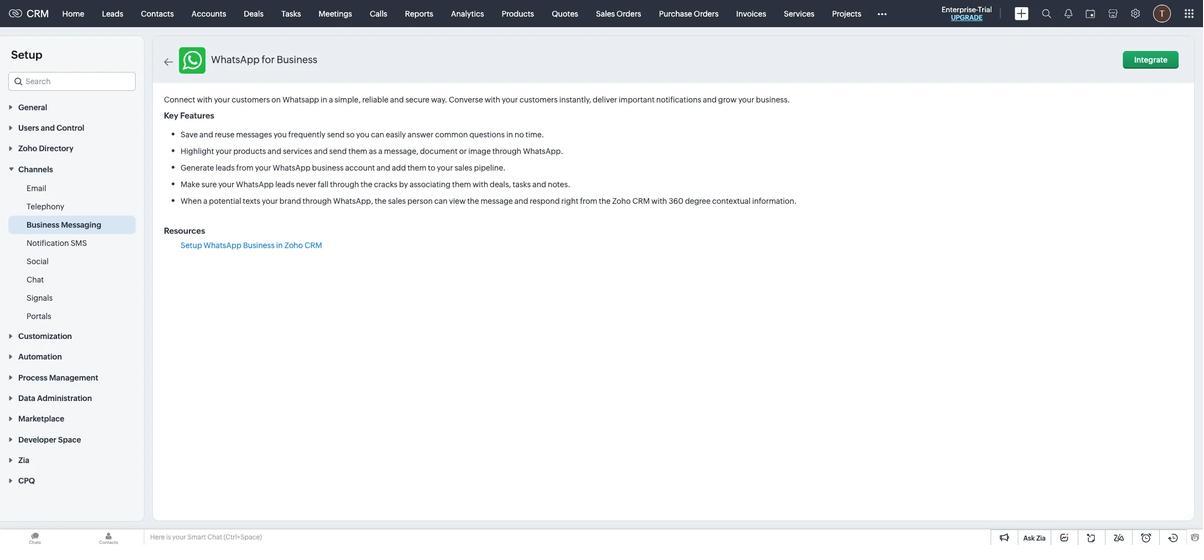 Task type: locate. For each thing, give the bounding box(es) containing it.
whatsapp.
[[523, 146, 563, 155]]

0 horizontal spatial crm
[[27, 8, 49, 19]]

can up as
[[371, 130, 384, 139]]

0 horizontal spatial zia
[[18, 456, 29, 465]]

from down products
[[236, 163, 253, 172]]

sms
[[71, 238, 87, 247]]

0 horizontal spatial them
[[348, 146, 367, 155]]

1 horizontal spatial zoho
[[284, 241, 303, 250]]

orders right purchase
[[694, 9, 719, 18]]

1 horizontal spatial them
[[407, 163, 426, 172]]

leads up brand
[[275, 180, 294, 189]]

orders for purchase orders
[[694, 9, 719, 18]]

0 vertical spatial sales
[[455, 163, 472, 172]]

0 horizontal spatial from
[[236, 163, 253, 172]]

with up when a potential texts your brand through whatsapp, the sales person can view the message and respond right from the zoho crm with 360 degree contextual information.
[[473, 180, 488, 189]]

you
[[274, 130, 287, 139], [356, 130, 369, 139]]

your right is
[[172, 533, 186, 541]]

meetings
[[319, 9, 352, 18]]

meetings link
[[310, 0, 361, 27]]

and inside dropdown button
[[41, 123, 55, 132]]

0 vertical spatial from
[[236, 163, 253, 172]]

notification sms link
[[27, 237, 87, 248]]

purchase orders
[[659, 9, 719, 18]]

2 vertical spatial business
[[243, 241, 275, 250]]

0 vertical spatial can
[[371, 130, 384, 139]]

a right as
[[378, 146, 382, 155]]

them up view at the top left of the page
[[452, 180, 471, 189]]

business
[[312, 163, 344, 172]]

None field
[[8, 72, 136, 91]]

0 vertical spatial business
[[277, 54, 317, 65]]

channels region
[[0, 179, 144, 325]]

1 horizontal spatial crm
[[305, 241, 322, 250]]

1 vertical spatial chat
[[207, 533, 222, 541]]

and up business
[[314, 146, 328, 155]]

through down no on the top left
[[492, 146, 521, 155]]

1 horizontal spatial can
[[434, 196, 447, 205]]

sales down by
[[388, 196, 406, 205]]

them
[[348, 146, 367, 155], [407, 163, 426, 172], [452, 180, 471, 189]]

0 horizontal spatial customers
[[232, 95, 270, 104]]

2 vertical spatial crm
[[305, 241, 322, 250]]

send up generate leads from your whatsapp business account and add them to your sales pipeline.
[[329, 146, 347, 155]]

portals
[[27, 311, 51, 320]]

1 vertical spatial zoho
[[612, 196, 631, 205]]

view
[[449, 196, 466, 205]]

2 vertical spatial a
[[203, 196, 207, 205]]

projects
[[832, 9, 861, 18]]

1 vertical spatial setup
[[181, 241, 202, 250]]

setup down crm link
[[11, 48, 42, 61]]

pipeline.
[[474, 163, 506, 172]]

zoho down brand
[[284, 241, 303, 250]]

through down fall
[[303, 196, 332, 205]]

here
[[150, 533, 165, 541]]

administration
[[37, 394, 92, 402]]

0 horizontal spatial zoho
[[18, 144, 37, 153]]

through down generate leads from your whatsapp business account and add them to your sales pipeline.
[[330, 180, 359, 189]]

2 horizontal spatial business
[[277, 54, 317, 65]]

0 vertical spatial zia
[[18, 456, 29, 465]]

you up services
[[274, 130, 287, 139]]

0 horizontal spatial sales
[[388, 196, 406, 205]]

products
[[502, 9, 534, 18]]

them left to
[[407, 163, 426, 172]]

1 vertical spatial crm
[[632, 196, 650, 205]]

here is your smart chat (ctrl+space)
[[150, 533, 262, 541]]

channels
[[18, 165, 53, 174]]

email
[[27, 184, 46, 192]]

0 vertical spatial zoho
[[18, 144, 37, 153]]

email link
[[27, 182, 46, 193]]

1 vertical spatial leads
[[275, 180, 294, 189]]

create menu element
[[1008, 0, 1035, 27]]

crm link
[[9, 8, 49, 19]]

with
[[197, 95, 212, 104], [485, 95, 500, 104], [473, 180, 488, 189], [651, 196, 667, 205]]

the right view at the top left of the page
[[467, 196, 479, 205]]

whatsapp up the texts
[[236, 180, 274, 189]]

1 vertical spatial in
[[506, 130, 513, 139]]

0 horizontal spatial chat
[[27, 275, 44, 284]]

1 vertical spatial a
[[378, 146, 382, 155]]

whatsapp down services
[[273, 163, 310, 172]]

customers up time.
[[519, 95, 558, 104]]

0 vertical spatial crm
[[27, 8, 49, 19]]

potential
[[209, 196, 241, 205]]

telephony link
[[27, 201, 64, 212]]

them left as
[[348, 146, 367, 155]]

notification
[[27, 238, 69, 247]]

2 vertical spatial in
[[276, 241, 283, 250]]

business inside resources setup whatsapp business in zoho crm
[[243, 241, 275, 250]]

in inside resources setup whatsapp business in zoho crm
[[276, 241, 283, 250]]

resources setup whatsapp business in zoho crm
[[164, 226, 322, 250]]

in down brand
[[276, 241, 283, 250]]

orders right sales
[[616, 9, 641, 18]]

2 vertical spatial zoho
[[284, 241, 303, 250]]

in
[[321, 95, 327, 104], [506, 130, 513, 139], [276, 241, 283, 250]]

orders
[[616, 9, 641, 18], [694, 9, 719, 18]]

control
[[56, 123, 84, 132]]

whatsapp
[[211, 54, 260, 65], [273, 163, 310, 172], [236, 180, 274, 189], [204, 241, 241, 250]]

highlight
[[181, 146, 214, 155]]

zia inside dropdown button
[[18, 456, 29, 465]]

0 horizontal spatial in
[[276, 241, 283, 250]]

process management
[[18, 373, 98, 382]]

customization
[[18, 332, 72, 340]]

calls link
[[361, 0, 396, 27]]

leads up sure
[[216, 163, 235, 172]]

1 horizontal spatial business
[[243, 241, 275, 250]]

setup down resources
[[181, 241, 202, 250]]

customization button
[[0, 325, 144, 346]]

1 horizontal spatial zia
[[1036, 534, 1046, 542]]

analytics link
[[442, 0, 493, 27]]

setup inside resources setup whatsapp business in zoho crm
[[181, 241, 202, 250]]

1 vertical spatial sales
[[388, 196, 406, 205]]

whatsapp down resources
[[204, 241, 241, 250]]

1 horizontal spatial sales
[[455, 163, 472, 172]]

a left simple,
[[329, 95, 333, 104]]

never
[[296, 180, 316, 189]]

and right users
[[41, 123, 55, 132]]

1 vertical spatial them
[[407, 163, 426, 172]]

0 horizontal spatial orders
[[616, 9, 641, 18]]

setup
[[11, 48, 42, 61], [181, 241, 202, 250]]

zia
[[18, 456, 29, 465], [1036, 534, 1046, 542]]

1 horizontal spatial you
[[356, 130, 369, 139]]

2 horizontal spatial zoho
[[612, 196, 631, 205]]

zia right the ask
[[1036, 534, 1046, 542]]

can
[[371, 130, 384, 139], [434, 196, 447, 205]]

0 vertical spatial send
[[327, 130, 345, 139]]

tasks
[[513, 180, 531, 189]]

your down products
[[255, 163, 271, 172]]

you right so
[[356, 130, 369, 139]]

your right grow
[[738, 95, 754, 104]]

2 you from the left
[[356, 130, 369, 139]]

1 horizontal spatial orders
[[694, 9, 719, 18]]

chat
[[27, 275, 44, 284], [207, 533, 222, 541]]

integrate
[[1134, 55, 1168, 64]]

1 vertical spatial can
[[434, 196, 447, 205]]

1 horizontal spatial from
[[580, 196, 597, 205]]

business
[[277, 54, 317, 65], [27, 220, 59, 229], [243, 241, 275, 250]]

common
[[435, 130, 468, 139]]

with up features
[[197, 95, 212, 104]]

0 vertical spatial setup
[[11, 48, 42, 61]]

generate leads from your whatsapp business account and add them to your sales pipeline.
[[181, 163, 506, 172]]

your up potential
[[218, 180, 234, 189]]

information.
[[752, 196, 797, 205]]

users
[[18, 123, 39, 132]]

is
[[166, 533, 171, 541]]

whatsapp left for
[[211, 54, 260, 65]]

business down the texts
[[243, 241, 275, 250]]

business right for
[[277, 54, 317, 65]]

1 horizontal spatial chat
[[207, 533, 222, 541]]

with right converse at the top of the page
[[485, 95, 500, 104]]

chat right smart
[[207, 533, 222, 541]]

tasks
[[281, 9, 301, 18]]

time.
[[525, 130, 544, 139]]

can left view at the top left of the page
[[434, 196, 447, 205]]

1 horizontal spatial in
[[321, 95, 327, 104]]

a right when
[[203, 196, 207, 205]]

purchase orders link
[[650, 0, 727, 27]]

send
[[327, 130, 345, 139], [329, 146, 347, 155]]

1 horizontal spatial leads
[[275, 180, 294, 189]]

1 orders from the left
[[616, 9, 641, 18]]

1 vertical spatial send
[[329, 146, 347, 155]]

0 horizontal spatial business
[[27, 220, 59, 229]]

1 horizontal spatial setup
[[181, 241, 202, 250]]

zia up cpq
[[18, 456, 29, 465]]

0 vertical spatial a
[[329, 95, 333, 104]]

sales down or
[[455, 163, 472, 172]]

in left no on the top left
[[506, 130, 513, 139]]

Other Modules field
[[870, 5, 894, 22]]

with left 360
[[651, 196, 667, 205]]

customers left on
[[232, 95, 270, 104]]

1 vertical spatial business
[[27, 220, 59, 229]]

2 horizontal spatial a
[[378, 146, 382, 155]]

zoho down users
[[18, 144, 37, 153]]

0 vertical spatial chat
[[27, 275, 44, 284]]

marketplace button
[[0, 408, 144, 429]]

in right the whatsapp
[[321, 95, 327, 104]]

accounts link
[[183, 0, 235, 27]]

1 vertical spatial from
[[580, 196, 597, 205]]

from right the 'right'
[[580, 196, 597, 205]]

Search text field
[[9, 73, 135, 90]]

360
[[669, 196, 683, 205]]

zoho right the 'right'
[[612, 196, 631, 205]]

business down 'telephony' link
[[27, 220, 59, 229]]

whatsapp inside resources setup whatsapp business in zoho crm
[[204, 241, 241, 250]]

telephony
[[27, 202, 64, 211]]

marketplace
[[18, 414, 64, 423]]

chat down social link
[[27, 275, 44, 284]]

1 horizontal spatial a
[[329, 95, 333, 104]]

0 vertical spatial in
[[321, 95, 327, 104]]

0 horizontal spatial a
[[203, 196, 207, 205]]

notification sms
[[27, 238, 87, 247]]

message,
[[384, 146, 418, 155]]

connect with your customers on whatsapp in a simple, reliable and secure way. converse with your customers instantly, deliver important notifications and grow your business.
[[164, 95, 790, 104]]

automation
[[18, 352, 62, 361]]

respond
[[530, 196, 560, 205]]

general button
[[0, 96, 144, 117]]

and left services
[[268, 146, 281, 155]]

through
[[492, 146, 521, 155], [330, 180, 359, 189], [303, 196, 332, 205]]

send left so
[[327, 130, 345, 139]]

2 vertical spatial them
[[452, 180, 471, 189]]

2 orders from the left
[[694, 9, 719, 18]]

0 horizontal spatial leads
[[216, 163, 235, 172]]

0 vertical spatial leads
[[216, 163, 235, 172]]

1 horizontal spatial customers
[[519, 95, 558, 104]]

0 horizontal spatial you
[[274, 130, 287, 139]]

trial
[[978, 5, 992, 14]]



Task type: vqa. For each thing, say whether or not it's contained in the screenshot.
the time.
yes



Task type: describe. For each thing, give the bounding box(es) containing it.
1 you from the left
[[274, 130, 287, 139]]

generate
[[181, 163, 214, 172]]

your right to
[[437, 163, 453, 172]]

add
[[392, 163, 406, 172]]

for
[[262, 54, 275, 65]]

sales
[[596, 9, 615, 18]]

when
[[181, 196, 202, 205]]

1 vertical spatial zia
[[1036, 534, 1046, 542]]

invoices link
[[727, 0, 775, 27]]

channels button
[[0, 158, 144, 179]]

developer
[[18, 435, 56, 444]]

reuse
[[215, 130, 234, 139]]

chats image
[[0, 529, 70, 545]]

your right the texts
[[262, 196, 278, 205]]

zoho directory button
[[0, 138, 144, 158]]

notifications
[[656, 95, 701, 104]]

space
[[58, 435, 81, 444]]

1 customers from the left
[[232, 95, 270, 104]]

instantly,
[[559, 95, 591, 104]]

analytics
[[451, 9, 484, 18]]

deals link
[[235, 0, 272, 27]]

way.
[[431, 95, 447, 104]]

products
[[233, 146, 266, 155]]

2 vertical spatial through
[[303, 196, 332, 205]]

calendar image
[[1086, 9, 1095, 18]]

integrate button
[[1123, 51, 1179, 69]]

0 horizontal spatial setup
[[11, 48, 42, 61]]

quotes link
[[543, 0, 587, 27]]

signals image
[[1065, 9, 1072, 18]]

2 horizontal spatial them
[[452, 180, 471, 189]]

ask zia
[[1023, 534, 1046, 542]]

reliable
[[362, 95, 388, 104]]

social link
[[27, 256, 49, 267]]

the down account
[[361, 180, 372, 189]]

questions
[[469, 130, 505, 139]]

notes.
[[548, 180, 570, 189]]

0 vertical spatial them
[[348, 146, 367, 155]]

signals element
[[1058, 0, 1079, 27]]

data
[[18, 394, 35, 402]]

cpq
[[18, 476, 35, 485]]

create menu image
[[1015, 7, 1029, 20]]

directory
[[39, 144, 73, 153]]

the right the 'right'
[[599, 196, 611, 205]]

make sure your whatsapp leads never fall through the cracks by associating them with deals, tasks and notes.
[[181, 180, 570, 189]]

2 horizontal spatial in
[[506, 130, 513, 139]]

contacts image
[[74, 529, 143, 545]]

zoho inside resources setup whatsapp business in zoho crm
[[284, 241, 303, 250]]

and left grow
[[703, 95, 717, 104]]

projects link
[[823, 0, 870, 27]]

deals
[[244, 9, 264, 18]]

chat inside the channels 'region'
[[27, 275, 44, 284]]

sure
[[201, 180, 217, 189]]

2 horizontal spatial crm
[[632, 196, 650, 205]]

contextual
[[712, 196, 751, 205]]

as
[[369, 146, 377, 155]]

when a potential texts your brand through whatsapp, the sales person can view the message and respond right from the zoho crm with 360 degree contextual information.
[[181, 196, 797, 205]]

developer space button
[[0, 429, 144, 449]]

cracks
[[374, 180, 398, 189]]

on
[[271, 95, 281, 104]]

management
[[49, 373, 98, 382]]

fall
[[318, 180, 328, 189]]

sales orders
[[596, 9, 641, 18]]

invoices
[[736, 9, 766, 18]]

easily
[[386, 130, 406, 139]]

highlight your products and services and send them as a message, document or image through whatsapp.
[[181, 146, 563, 155]]

to
[[428, 163, 435, 172]]

search image
[[1042, 9, 1051, 18]]

deals,
[[490, 180, 511, 189]]

and up 'respond'
[[532, 180, 546, 189]]

and down tasks
[[514, 196, 528, 205]]

save and reuse messages you frequently send so you can easily answer common questions in no time.
[[181, 130, 544, 139]]

setup whatsapp business in zoho crm link
[[164, 237, 339, 254]]

leads link
[[93, 0, 132, 27]]

key features
[[164, 111, 214, 120]]

connect
[[164, 95, 195, 104]]

and left secure
[[390, 95, 404, 104]]

search element
[[1035, 0, 1058, 27]]

make
[[181, 180, 200, 189]]

data administration button
[[0, 387, 144, 408]]

0 horizontal spatial can
[[371, 130, 384, 139]]

calls
[[370, 9, 387, 18]]

home
[[62, 9, 84, 18]]

frequently
[[288, 130, 325, 139]]

deliver
[[593, 95, 617, 104]]

orders for sales orders
[[616, 9, 641, 18]]

(ctrl+space)
[[224, 533, 262, 541]]

send for them
[[329, 146, 347, 155]]

messages
[[236, 130, 272, 139]]

zoho directory
[[18, 144, 73, 153]]

your up no on the top left
[[502, 95, 518, 104]]

business inside 'link'
[[27, 220, 59, 229]]

crm inside resources setup whatsapp business in zoho crm
[[305, 241, 322, 250]]

converse
[[449, 95, 483, 104]]

signals link
[[27, 292, 53, 303]]

1 vertical spatial through
[[330, 180, 359, 189]]

data administration
[[18, 394, 92, 402]]

whatsapp for business
[[211, 54, 317, 65]]

important
[[619, 95, 655, 104]]

business messaging
[[27, 220, 101, 229]]

brand
[[279, 196, 301, 205]]

enterprise-trial upgrade
[[942, 5, 992, 21]]

zoho inside zoho directory dropdown button
[[18, 144, 37, 153]]

2 customers from the left
[[519, 95, 558, 104]]

and left add
[[377, 163, 390, 172]]

your down reuse
[[216, 146, 232, 155]]

your up features
[[214, 95, 230, 104]]

chat link
[[27, 274, 44, 285]]

features
[[180, 111, 214, 120]]

0 vertical spatial through
[[492, 146, 521, 155]]

profile image
[[1153, 5, 1171, 22]]

the down make sure your whatsapp leads never fall through the cracks by associating them with deals, tasks and notes.
[[375, 196, 386, 205]]

contacts link
[[132, 0, 183, 27]]

send for so
[[327, 130, 345, 139]]

answer
[[408, 130, 434, 139]]

and right save
[[199, 130, 213, 139]]

whatsapp
[[282, 95, 319, 104]]

cpq button
[[0, 470, 144, 491]]

resources
[[164, 226, 205, 235]]

profile element
[[1147, 0, 1178, 27]]



